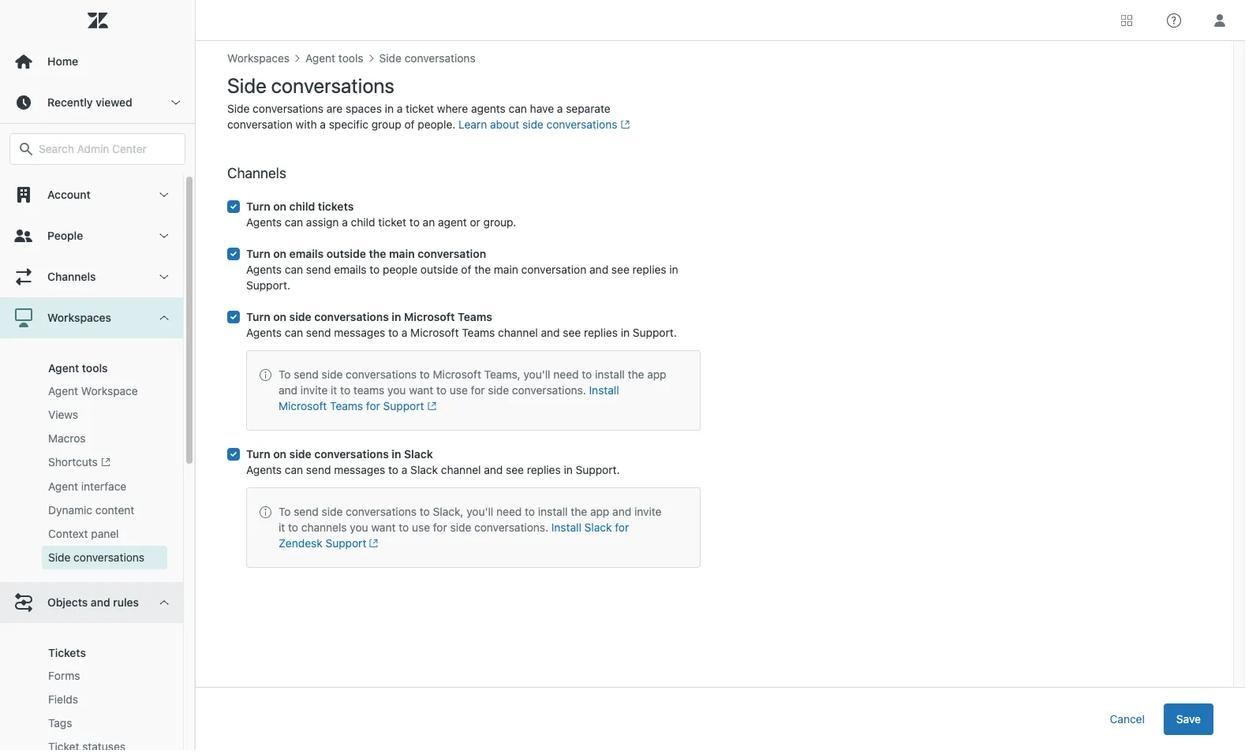 Task type: vqa. For each thing, say whether or not it's contained in the screenshot.
The Side
yes



Task type: locate. For each thing, give the bounding box(es) containing it.
1 vertical spatial agent
[[48, 384, 78, 398]]

dynamic content
[[48, 504, 134, 517]]

ticket statuses element
[[48, 740, 126, 751]]

2 vertical spatial agent
[[48, 480, 78, 494]]

tree item
[[0, 298, 183, 583], [0, 583, 183, 751]]

agent up views
[[48, 384, 78, 398]]

and
[[91, 596, 110, 610]]

context panel element
[[48, 527, 119, 543]]

tree containing account
[[0, 174, 195, 751]]

channels
[[47, 270, 96, 283]]

tickets element
[[48, 647, 86, 660]]

objects and rules
[[47, 596, 139, 610]]

agent workspace element
[[48, 384, 138, 399]]

context
[[48, 528, 88, 541]]

dynamic content element
[[48, 503, 134, 519]]

side conversations element
[[48, 550, 145, 566]]

people
[[47, 229, 83, 242]]

agent up dynamic
[[48, 480, 78, 494]]

viewed
[[96, 96, 132, 109]]

rules
[[113, 596, 139, 610]]

2 agent from the top
[[48, 384, 78, 398]]

agent workspace
[[48, 384, 138, 398]]

views
[[48, 408, 78, 422]]

None search field
[[2, 133, 193, 165]]

dynamic content link
[[42, 499, 167, 523]]

zendesk products image
[[1122, 15, 1133, 26]]

context panel
[[48, 528, 119, 541]]

agent interface
[[48, 480, 127, 494]]

agent inside "element"
[[48, 384, 78, 398]]

shortcuts link
[[42, 451, 167, 475]]

1 tree item from the top
[[0, 298, 183, 583]]

save
[[1177, 712, 1201, 726]]

conversations
[[74, 551, 145, 565]]

2 tree item from the top
[[0, 583, 183, 751]]

fields
[[48, 693, 78, 707]]

shortcuts element
[[48, 455, 110, 472]]

panel
[[91, 528, 119, 541]]

content
[[95, 504, 134, 517]]

recently viewed
[[47, 96, 132, 109]]

dynamic
[[48, 504, 92, 517]]

macros element
[[48, 431, 86, 447]]

home
[[47, 54, 78, 68]]

agent for agent tools
[[48, 362, 79, 375]]

views element
[[48, 407, 78, 423]]

3 agent from the top
[[48, 480, 78, 494]]

agent interface element
[[48, 479, 127, 495]]

tags link
[[42, 712, 167, 736]]

forms link
[[42, 665, 167, 689]]

recently
[[47, 96, 93, 109]]

agent for agent workspace
[[48, 384, 78, 398]]

tree item containing objects and rules
[[0, 583, 183, 751]]

help image
[[1168, 13, 1182, 27]]

macros link
[[42, 427, 167, 451]]

0 vertical spatial agent
[[48, 362, 79, 375]]

account button
[[0, 174, 183, 216]]

tags element
[[48, 716, 72, 732]]

agent left tools
[[48, 362, 79, 375]]

people button
[[0, 216, 183, 257]]

agent
[[48, 362, 79, 375], [48, 384, 78, 398], [48, 480, 78, 494]]

1 agent from the top
[[48, 362, 79, 375]]

objects
[[47, 596, 88, 610]]

tree
[[0, 174, 195, 751]]

tools
[[82, 362, 108, 375]]

Search Admin Center field
[[39, 142, 175, 156]]

context panel link
[[42, 523, 167, 547]]



Task type: describe. For each thing, give the bounding box(es) containing it.
objects and rules button
[[0, 583, 183, 624]]

tree item containing workspaces
[[0, 298, 183, 583]]

views link
[[42, 403, 167, 427]]

objects and rules group
[[0, 624, 183, 751]]

workspaces
[[47, 311, 111, 324]]

tree inside primary 'element'
[[0, 174, 195, 751]]

side
[[48, 551, 71, 565]]

workspaces button
[[0, 298, 183, 339]]

tickets
[[48, 647, 86, 660]]

side conversations link
[[42, 547, 167, 570]]

primary element
[[0, 0, 196, 751]]

recently viewed button
[[0, 82, 195, 123]]

macros
[[48, 432, 86, 445]]

workspaces group
[[0, 339, 183, 583]]

tags
[[48, 717, 72, 730]]

home button
[[0, 41, 195, 82]]

fields element
[[48, 693, 78, 708]]

agent tools element
[[48, 362, 108, 375]]

cancel button
[[1098, 704, 1158, 735]]

forms
[[48, 670, 80, 683]]

agent tools
[[48, 362, 108, 375]]

save button
[[1164, 704, 1214, 735]]

agent workspace link
[[42, 380, 167, 403]]

account
[[47, 188, 91, 201]]

channels button
[[0, 257, 183, 298]]

agent for agent interface
[[48, 480, 78, 494]]

workspace
[[81, 384, 138, 398]]

shortcuts
[[48, 455, 98, 469]]

none search field inside primary 'element'
[[2, 133, 193, 165]]

fields link
[[42, 689, 167, 712]]

forms element
[[48, 669, 80, 685]]

side conversations
[[48, 551, 145, 565]]

interface
[[81, 480, 127, 494]]

cancel
[[1110, 712, 1145, 726]]

user menu image
[[1210, 10, 1231, 30]]

agent interface link
[[42, 475, 167, 499]]



